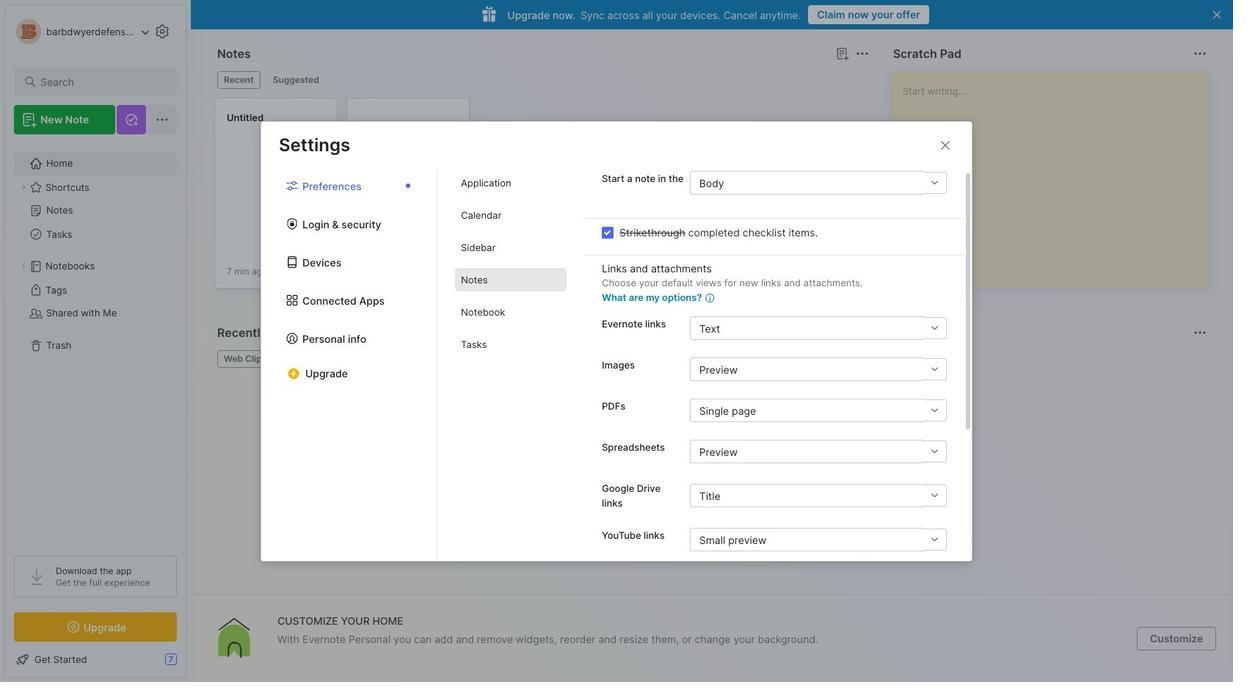 Task type: describe. For each thing, give the bounding box(es) containing it.
Choose default view option for Evernote links field
[[690, 316, 947, 340]]

close image
[[937, 136, 954, 154]]

Select251 checkbox
[[602, 226, 614, 238]]

main element
[[0, 0, 191, 682]]

Choose default view option for Images field
[[690, 358, 947, 381]]

Choose default view option for Spreadsheets field
[[690, 440, 947, 463]]

tree inside main element
[[5, 143, 186, 543]]



Task type: vqa. For each thing, say whether or not it's contained in the screenshot.
Indent Icon
no



Task type: locate. For each thing, give the bounding box(es) containing it.
None search field
[[40, 73, 164, 90]]

Choose default view option for Google Drive links field
[[690, 484, 947, 507]]

tab
[[217, 71, 260, 89], [266, 71, 326, 89], [455, 171, 567, 195], [455, 203, 567, 227], [455, 236, 567, 259], [455, 268, 567, 291], [455, 300, 567, 324], [455, 333, 567, 356], [217, 350, 273, 368], [279, 350, 323, 368], [329, 350, 391, 368], [441, 350, 482, 368]]

tree
[[5, 143, 186, 543]]

Choose default view option for YouTube links field
[[690, 528, 947, 551]]

Start a new note in the body or title. field
[[690, 171, 947, 195]]

settings image
[[153, 23, 171, 40]]

Search text field
[[40, 75, 164, 89]]

Choose default view option for PDFs field
[[690, 399, 947, 422]]

expand notebooks image
[[19, 262, 28, 271]]

tab list
[[217, 71, 867, 89], [261, 171, 438, 561], [438, 171, 584, 561], [217, 350, 1205, 368]]

none search field inside main element
[[40, 73, 164, 90]]

row group
[[214, 98, 479, 297]]

Start writing… text field
[[903, 72, 1209, 276]]



